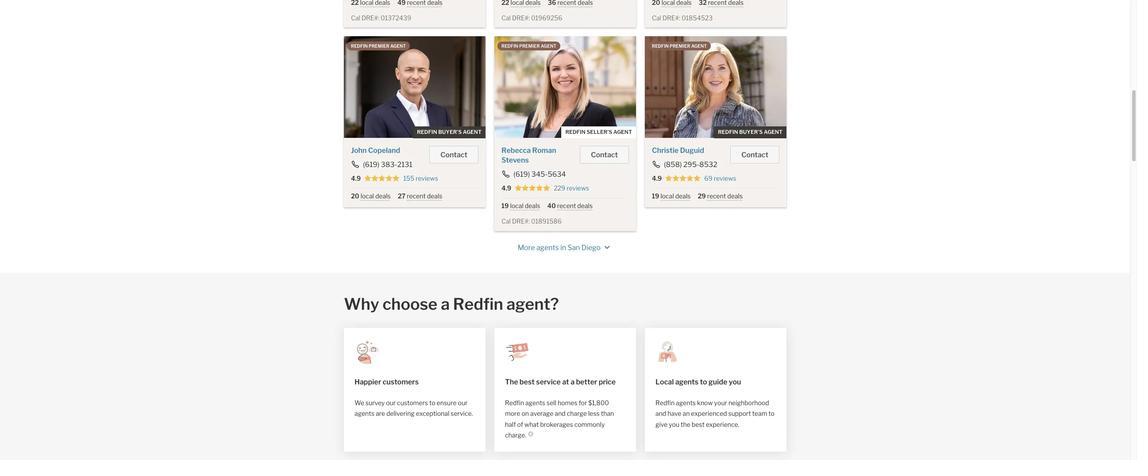Task type: vqa. For each thing, say whether or not it's contained in the screenshot.
345-
yes



Task type: locate. For each thing, give the bounding box(es) containing it.
1 horizontal spatial reviews
[[567, 185, 589, 192]]

agents for to
[[676, 378, 699, 387]]

redfin premier agent for copeland
[[351, 43, 406, 49]]

1 vertical spatial 19
[[502, 202, 509, 210]]

premier down cal dre#: 01854523
[[670, 43, 691, 49]]

(619) for (619) 345-5634
[[514, 170, 530, 179]]

and inside redfin agents know your neighborhood and have an experienced support team to give you the best experience.
[[656, 411, 666, 418]]

0 vertical spatial to
[[700, 378, 707, 387]]

more
[[505, 411, 520, 418]]

0 horizontal spatial contact
[[441, 151, 468, 159]]

redfin agents know your neighborhood and have an experienced support team to give you the best experience.
[[656, 400, 775, 429]]

1 vertical spatial (619)
[[514, 170, 530, 179]]

to inside we survey our customers to ensure our agents are delivering exceptional service.
[[429, 400, 436, 407]]

deals up the cal dre#: 01891586
[[525, 202, 540, 210]]

photo of christie duguid image
[[645, 36, 787, 138]]

redfin premier agent for duguid
[[652, 43, 707, 49]]

cal left 01372439
[[351, 14, 360, 22]]

cal for cal dre#: 01891586
[[502, 218, 511, 225]]

0 horizontal spatial contact button
[[430, 146, 479, 164]]

19 local deals up the cal dre#: 01891586
[[502, 202, 540, 210]]

best right the
[[692, 421, 705, 429]]

redfin for the best service at a better price
[[505, 400, 524, 407]]

2 buyer's from the left
[[739, 129, 763, 135]]

1 horizontal spatial you
[[729, 378, 741, 387]]

dre#: for 01969256
[[512, 14, 530, 22]]

neighborhood
[[729, 400, 769, 407]]

stevens
[[502, 156, 529, 165]]

local down (858)
[[661, 193, 674, 200]]

experience.
[[706, 421, 740, 429]]

1 premier from the left
[[369, 43, 389, 49]]

redfin premier agent down cal dre#: 01969256
[[502, 43, 557, 49]]

0 horizontal spatial buyer's
[[438, 129, 462, 135]]

redfin inside redfin agents know your neighborhood and have an experienced support team to give you the best experience.
[[656, 400, 675, 407]]

4.9 for (619) 383-2131
[[351, 175, 361, 182]]

2 premier from the left
[[519, 43, 540, 49]]

(619) down stevens
[[514, 170, 530, 179]]

2 horizontal spatial redfin
[[656, 400, 675, 407]]

19 up the cal dre#: 01891586
[[502, 202, 509, 210]]

redfin inside redfin agents sell homes for $1,800 more on average and charge less than half of what brokerages commonly charge.
[[505, 400, 524, 407]]

to up exceptional
[[429, 400, 436, 407]]

(619) down john copeland link
[[363, 161, 380, 169]]

contact button
[[430, 146, 479, 164], [580, 146, 629, 164], [731, 146, 780, 164]]

1 horizontal spatial redfin
[[505, 400, 524, 407]]

1 horizontal spatial 19
[[652, 193, 659, 200]]

0 vertical spatial best
[[520, 378, 535, 387]]

2 horizontal spatial rating 4.9 out of 5 element
[[666, 175, 701, 183]]

buyer's for 2131
[[438, 129, 462, 135]]

in
[[561, 244, 566, 252]]

(858) 295-8532 button
[[652, 161, 718, 169]]

our up service.
[[458, 400, 468, 407]]

redfin buyer's agent for 2131
[[417, 129, 482, 135]]

disclaimer image
[[528, 432, 534, 438]]

agents up average
[[526, 400, 545, 407]]

contact button for (858) 295-8532
[[731, 146, 780, 164]]

commonly
[[575, 421, 605, 429]]

cal left 01854523
[[652, 14, 661, 22]]

agents left in
[[537, 244, 559, 252]]

dre#: left 01854523
[[663, 14, 681, 22]]

0 horizontal spatial recent
[[407, 193, 426, 200]]

local
[[656, 378, 674, 387]]

customers up we survey our customers to ensure our agents are delivering exceptional service.
[[383, 378, 419, 387]]

0 horizontal spatial 4.9
[[351, 175, 361, 182]]

recent right 27 in the top left of the page
[[407, 193, 426, 200]]

contact button for (619) 383-2131
[[430, 146, 479, 164]]

cal left 01969256
[[502, 14, 511, 22]]

19 local deals
[[652, 193, 691, 200], [502, 202, 540, 210]]

redfin premier agent
[[351, 43, 406, 49], [502, 43, 557, 49], [652, 43, 707, 49]]

dre#: for 01372439
[[362, 14, 379, 22]]

2 horizontal spatial reviews
[[714, 175, 737, 182]]

recent for (858) 295-8532
[[707, 193, 726, 200]]

diego
[[582, 244, 601, 252]]

1 horizontal spatial to
[[700, 378, 707, 387]]

1 redfin buyer's agent from the left
[[417, 129, 482, 135]]

1 redfin premier agent from the left
[[351, 43, 406, 49]]

reviews right 155
[[416, 175, 438, 182]]

(619) 383-2131
[[363, 161, 413, 169]]

(619)
[[363, 161, 380, 169], [514, 170, 530, 179]]

3 contact from the left
[[742, 151, 769, 159]]

1 contact from the left
[[441, 151, 468, 159]]

1 horizontal spatial recent
[[557, 202, 576, 210]]

premier
[[369, 43, 389, 49], [519, 43, 540, 49], [670, 43, 691, 49]]

295-
[[684, 161, 700, 169]]

price
[[599, 378, 616, 387]]

2 horizontal spatial redfin premier agent
[[652, 43, 707, 49]]

rating 4.9 out of 5 element down (619) 383-2131 button
[[365, 175, 400, 183]]

happier
[[355, 378, 381, 387]]

1 contact button from the left
[[430, 146, 479, 164]]

155 reviews
[[403, 175, 438, 182]]

1 horizontal spatial redfin premier agent
[[502, 43, 557, 49]]

agents for know
[[676, 400, 696, 407]]

2 horizontal spatial contact
[[742, 151, 769, 159]]

(858)
[[664, 161, 682, 169]]

(619) 345-5634 button
[[502, 170, 567, 179]]

2 horizontal spatial premier
[[670, 43, 691, 49]]

know
[[697, 400, 713, 407]]

1 horizontal spatial a
[[571, 378, 575, 387]]

redfin agents sell homes for $1,800 more on average and charge less than half of what brokerages commonly charge.
[[505, 400, 614, 440]]

1 horizontal spatial best
[[692, 421, 705, 429]]

deals down 69 reviews
[[728, 193, 743, 200]]

you down the have
[[669, 421, 680, 429]]

john copeland link
[[351, 147, 400, 155]]

customers
[[383, 378, 419, 387], [397, 400, 428, 407]]

1 horizontal spatial 19 local deals
[[652, 193, 691, 200]]

1 horizontal spatial buyer's
[[739, 129, 763, 135]]

dre#: left 01891586
[[512, 218, 530, 225]]

40
[[547, 202, 556, 210]]

2 horizontal spatial recent
[[707, 193, 726, 200]]

0 vertical spatial (619)
[[363, 161, 380, 169]]

2 vertical spatial to
[[769, 411, 775, 418]]

sell
[[547, 400, 557, 407]]

our up delivering at the left bottom of page
[[386, 400, 396, 407]]

1 horizontal spatial redfin buyer's agent
[[718, 129, 783, 135]]

383-
[[381, 161, 397, 169]]

customers up delivering at the left bottom of page
[[397, 400, 428, 407]]

4.9 for (619) 345-5634
[[502, 185, 512, 192]]

1 horizontal spatial 4.9
[[502, 185, 512, 192]]

dre#: left 01372439
[[362, 14, 379, 22]]

reviews right 69
[[714, 175, 737, 182]]

premier for copeland
[[369, 43, 389, 49]]

19 local deals left "29"
[[652, 193, 691, 200]]

are
[[376, 411, 385, 418]]

agents inside redfin agents know your neighborhood and have an experienced support team to give you the best experience.
[[676, 400, 696, 407]]

1 horizontal spatial and
[[656, 411, 666, 418]]

a right at
[[571, 378, 575, 387]]

1 horizontal spatial contact
[[591, 151, 618, 159]]

the
[[505, 378, 518, 387]]

0 horizontal spatial to
[[429, 400, 436, 407]]

to
[[700, 378, 707, 387], [429, 400, 436, 407], [769, 411, 775, 418]]

0 horizontal spatial local
[[361, 193, 374, 200]]

2 redfin buyer's agent from the left
[[718, 129, 783, 135]]

0 horizontal spatial and
[[555, 411, 566, 418]]

an
[[683, 411, 690, 418]]

you
[[729, 378, 741, 387], [669, 421, 680, 429]]

1 vertical spatial you
[[669, 421, 680, 429]]

redfin buyer's agent
[[417, 129, 482, 135], [718, 129, 783, 135]]

recent right "29"
[[707, 193, 726, 200]]

19 down (858) 295-8532 button
[[652, 193, 659, 200]]

0 horizontal spatial 19
[[502, 202, 509, 210]]

best
[[520, 378, 535, 387], [692, 421, 705, 429]]

agent
[[390, 43, 406, 49], [541, 43, 557, 49], [691, 43, 707, 49], [463, 129, 482, 135], [614, 129, 632, 135], [764, 129, 783, 135]]

(858) 295-8532
[[664, 161, 718, 169]]

agents right local
[[676, 378, 699, 387]]

agents up an
[[676, 400, 696, 407]]

contact for 8532
[[742, 151, 769, 159]]

redfin
[[453, 295, 503, 314], [505, 400, 524, 407], [656, 400, 675, 407]]

2 contact button from the left
[[580, 146, 629, 164]]

0 horizontal spatial redfin buyer's agent
[[417, 129, 482, 135]]

cal left 01891586
[[502, 218, 511, 225]]

1 horizontal spatial rating 4.9 out of 5 element
[[515, 185, 550, 193]]

redfin premier agent for roman
[[502, 43, 557, 49]]

redfin seller's agent
[[566, 129, 632, 135]]

to inside redfin agents know your neighborhood and have an experienced support team to give you the best experience.
[[769, 411, 775, 418]]

rating 4.9 out of 5 element
[[365, 175, 400, 183], [666, 175, 701, 183], [515, 185, 550, 193]]

cal for cal dre#: 01372439
[[351, 14, 360, 22]]

1 vertical spatial best
[[692, 421, 705, 429]]

4.9 for (858) 295-8532
[[652, 175, 662, 182]]

redfin premier agent down cal dre#: 01372439
[[351, 43, 406, 49]]

recent right 40 on the top of page
[[557, 202, 576, 210]]

team
[[753, 411, 767, 418]]

rating 4.9 out of 5 element for 345-
[[515, 185, 550, 193]]

premier down cal dre#: 01969256
[[519, 43, 540, 49]]

4.9 down christie
[[652, 175, 662, 182]]

recent for (619) 383-2131
[[407, 193, 426, 200]]

a
[[441, 295, 450, 314], [571, 378, 575, 387]]

agents down we
[[355, 411, 375, 418]]

2 horizontal spatial local
[[661, 193, 674, 200]]

0 horizontal spatial you
[[669, 421, 680, 429]]

1 horizontal spatial (619)
[[514, 170, 530, 179]]

less
[[588, 411, 600, 418]]

0 vertical spatial 19 local deals
[[652, 193, 691, 200]]

reviews
[[416, 175, 438, 182], [714, 175, 737, 182], [567, 185, 589, 192]]

reviews right 229
[[567, 185, 589, 192]]

1 horizontal spatial contact button
[[580, 146, 629, 164]]

0 horizontal spatial redfin
[[453, 295, 503, 314]]

0 horizontal spatial redfin premier agent
[[351, 43, 406, 49]]

photo of john copeland image
[[344, 36, 486, 138]]

local for (858) 295-8532
[[661, 193, 674, 200]]

contact button down seller's
[[580, 146, 629, 164]]

cal for cal dre#: 01854523
[[652, 14, 661, 22]]

1 horizontal spatial our
[[458, 400, 468, 407]]

1 and from the left
[[555, 411, 566, 418]]

local up the cal dre#: 01891586
[[510, 202, 524, 210]]

you right guide
[[729, 378, 741, 387]]

experienced
[[691, 411, 727, 418]]

photo of rebecca roman stevens image
[[495, 36, 636, 138]]

2131
[[397, 161, 413, 169]]

dre#: for 01854523
[[663, 14, 681, 22]]

cal for cal dre#: 01969256
[[502, 14, 511, 22]]

3 contact button from the left
[[731, 146, 780, 164]]

1 vertical spatial to
[[429, 400, 436, 407]]

2 contact from the left
[[591, 151, 618, 159]]

0 vertical spatial 19
[[652, 193, 659, 200]]

contact button up 69 reviews
[[731, 146, 780, 164]]

69 reviews
[[705, 175, 737, 182]]

1 buyer's from the left
[[438, 129, 462, 135]]

3 premier from the left
[[670, 43, 691, 49]]

rating 4.9 out of 5 element down the (619) 345-5634 button on the left top
[[515, 185, 550, 193]]

to left guide
[[700, 378, 707, 387]]

01969256
[[531, 14, 563, 22]]

contact button up 155 reviews
[[430, 146, 479, 164]]

0 horizontal spatial (619)
[[363, 161, 380, 169]]

4.9 up 20
[[351, 175, 361, 182]]

27
[[398, 193, 406, 200]]

to right 'team'
[[769, 411, 775, 418]]

1 vertical spatial 19 local deals
[[502, 202, 540, 210]]

1 horizontal spatial local
[[510, 202, 524, 210]]

choose
[[383, 295, 438, 314]]

1 vertical spatial customers
[[397, 400, 428, 407]]

agents for in
[[537, 244, 559, 252]]

premier for duguid
[[670, 43, 691, 49]]

0 vertical spatial you
[[729, 378, 741, 387]]

a right the choose
[[441, 295, 450, 314]]

0 horizontal spatial premier
[[369, 43, 389, 49]]

survey
[[366, 400, 385, 407]]

2 horizontal spatial to
[[769, 411, 775, 418]]

rating 4.9 out of 5 element down (858) 295-8532 button
[[666, 175, 701, 183]]

roman
[[532, 147, 556, 155]]

1 horizontal spatial premier
[[519, 43, 540, 49]]

19 for (858) 295-8532
[[652, 193, 659, 200]]

0 horizontal spatial our
[[386, 400, 396, 407]]

service
[[536, 378, 561, 387]]

redfin premier agent down cal dre#: 01854523
[[652, 43, 707, 49]]

2 horizontal spatial 4.9
[[652, 175, 662, 182]]

1 our from the left
[[386, 400, 396, 407]]

4.9
[[351, 175, 361, 182], [652, 175, 662, 182], [502, 185, 512, 192]]

local right 20
[[361, 193, 374, 200]]

2 horizontal spatial contact button
[[731, 146, 780, 164]]

local
[[361, 193, 374, 200], [661, 193, 674, 200], [510, 202, 524, 210]]

0 horizontal spatial reviews
[[416, 175, 438, 182]]

dre#: left 01969256
[[512, 14, 530, 22]]

agents for sell
[[526, 400, 545, 407]]

01891586
[[531, 218, 562, 225]]

premier down cal dre#: 01372439
[[369, 43, 389, 49]]

4.9 down stevens
[[502, 185, 512, 192]]

3 redfin premier agent from the left
[[652, 43, 707, 49]]

2 and from the left
[[656, 411, 666, 418]]

ensure
[[437, 400, 457, 407]]

rebecca
[[502, 147, 531, 155]]

best right the the
[[520, 378, 535, 387]]

0 horizontal spatial rating 4.9 out of 5 element
[[365, 175, 400, 183]]

we survey our customers to ensure our agents are delivering exceptional service.
[[355, 400, 473, 418]]

0 vertical spatial a
[[441, 295, 450, 314]]

and up brokerages
[[555, 411, 566, 418]]

contact for 5634
[[591, 151, 618, 159]]

our
[[386, 400, 396, 407], [458, 400, 468, 407]]

2 redfin premier agent from the left
[[502, 43, 557, 49]]

agents inside redfin agents sell homes for $1,800 more on average and charge less than half of what brokerages commonly charge.
[[526, 400, 545, 407]]

service.
[[451, 411, 473, 418]]

and up give
[[656, 411, 666, 418]]

redfin
[[351, 43, 368, 49], [502, 43, 518, 49], [652, 43, 669, 49], [417, 129, 437, 135], [566, 129, 586, 135], [718, 129, 738, 135]]

0 horizontal spatial 19 local deals
[[502, 202, 540, 210]]



Task type: describe. For each thing, give the bounding box(es) containing it.
exceptional
[[416, 411, 450, 418]]

1 vertical spatial a
[[571, 378, 575, 387]]

happier customers
[[355, 378, 419, 387]]

better
[[576, 378, 597, 387]]

(619) 345-5634
[[514, 170, 566, 179]]

5634
[[548, 170, 566, 179]]

01372439
[[381, 14, 411, 22]]

homes
[[558, 400, 578, 407]]

at
[[562, 378, 569, 387]]

reviews for 8532
[[714, 175, 737, 182]]

2 our from the left
[[458, 400, 468, 407]]

guide
[[709, 378, 728, 387]]

redfin buyer's agent for 8532
[[718, 129, 783, 135]]

christie duguid
[[652, 147, 704, 155]]

redfin for local agents to guide you
[[656, 400, 675, 407]]

cal dre#: 01854523
[[652, 14, 713, 22]]

and inside redfin agents sell homes for $1,800 more on average and charge less than half of what brokerages commonly charge.
[[555, 411, 566, 418]]

deals down 229 reviews
[[578, 202, 593, 210]]

customers inside we survey our customers to ensure our agents are delivering exceptional service.
[[397, 400, 428, 407]]

agents inside we survey our customers to ensure our agents are delivering exceptional service.
[[355, 411, 375, 418]]

for
[[579, 400, 587, 407]]

0 horizontal spatial best
[[520, 378, 535, 387]]

19 for (619) 345-5634
[[502, 202, 509, 210]]

christie
[[652, 147, 679, 155]]

the best service at a better price
[[505, 378, 616, 387]]

69
[[705, 175, 713, 182]]

deals down 155 reviews
[[427, 193, 443, 200]]

christie duguid link
[[652, 147, 704, 155]]

recent for (619) 345-5634
[[557, 202, 576, 210]]

charge
[[567, 411, 587, 418]]

we
[[355, 400, 364, 407]]

reviews for 5634
[[567, 185, 589, 192]]

john
[[351, 147, 367, 155]]

local for (619) 345-5634
[[510, 202, 524, 210]]

(619) for (619) 383-2131
[[363, 161, 380, 169]]

agent?
[[507, 295, 559, 314]]

rating 4.9 out of 5 element for 383-
[[365, 175, 400, 183]]

19 local deals for (619) 345-5634
[[502, 202, 540, 210]]

duguid
[[680, 147, 704, 155]]

cal dre#: 01372439
[[351, 14, 411, 22]]

rebecca roman stevens link
[[502, 147, 556, 165]]

the
[[681, 421, 691, 429]]

contact button for (619) 345-5634
[[580, 146, 629, 164]]

155
[[403, 175, 414, 182]]

john copeland
[[351, 147, 400, 155]]

best inside redfin agents know your neighborhood and have an experienced support team to give you the best experience.
[[692, 421, 705, 429]]

average
[[530, 411, 554, 418]]

29
[[698, 193, 706, 200]]

(619) 383-2131 button
[[351, 161, 413, 169]]

01854523
[[682, 14, 713, 22]]

229
[[554, 185, 566, 192]]

19 local deals for (858) 295-8532
[[652, 193, 691, 200]]

charge.
[[505, 432, 527, 440]]

on
[[522, 411, 529, 418]]

buyer's for 8532
[[739, 129, 763, 135]]

than
[[601, 411, 614, 418]]

rebecca roman stevens
[[502, 147, 556, 165]]

more agents in san diego
[[518, 244, 601, 252]]

san
[[568, 244, 580, 252]]

29 recent deals
[[698, 193, 743, 200]]

half
[[505, 421, 516, 429]]

premier for roman
[[519, 43, 540, 49]]

345-
[[532, 170, 548, 179]]

$1,800
[[589, 400, 609, 407]]

local for (619) 383-2131
[[361, 193, 374, 200]]

brokerages
[[540, 421, 573, 429]]

what
[[525, 421, 539, 429]]

20 local deals
[[351, 193, 391, 200]]

40 recent deals
[[547, 202, 593, 210]]

support
[[729, 411, 751, 418]]

you inside redfin agents know your neighborhood and have an experienced support team to give you the best experience.
[[669, 421, 680, 429]]

0 horizontal spatial a
[[441, 295, 450, 314]]

why choose a redfin agent?
[[344, 295, 559, 314]]

contact for 2131
[[441, 151, 468, 159]]

cal dre#: 01969256
[[502, 14, 563, 22]]

dre#: for 01891586
[[512, 218, 530, 225]]

have
[[668, 411, 682, 418]]

8532
[[700, 161, 718, 169]]

give
[[656, 421, 668, 429]]

rating 4.9 out of 5 element for 295-
[[666, 175, 701, 183]]

deals left "29"
[[676, 193, 691, 200]]

copeland
[[368, 147, 400, 155]]

27 recent deals
[[398, 193, 443, 200]]

more
[[518, 244, 535, 252]]

of
[[517, 421, 523, 429]]

deals left 27 in the top left of the page
[[375, 193, 391, 200]]

reviews for 2131
[[416, 175, 438, 182]]

seller's
[[587, 129, 612, 135]]

229 reviews
[[554, 185, 589, 192]]

delivering
[[386, 411, 415, 418]]

cal dre#: 01891586
[[502, 218, 562, 225]]

your
[[714, 400, 727, 407]]

local agents to guide you
[[656, 378, 741, 387]]

0 vertical spatial customers
[[383, 378, 419, 387]]



